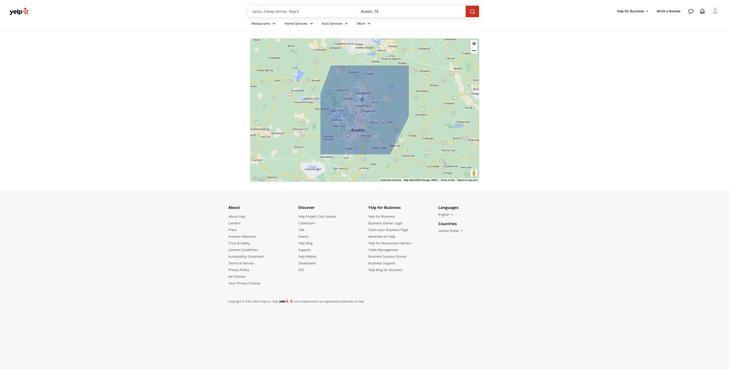 Task type: vqa. For each thing, say whether or not it's contained in the screenshot.
BUSINESSES. on the right top of the page
no



Task type: describe. For each thing, give the bounding box(es) containing it.
copyright
[[229, 300, 242, 304]]

more
[[357, 21, 366, 26]]

yelp for business link
[[369, 214, 395, 219]]

cost
[[318, 214, 325, 219]]

a for write
[[667, 9, 669, 13]]

16 chevron down v2 image for yelp for business
[[646, 9, 650, 13]]

map
[[404, 179, 409, 181]]

write a review link
[[655, 7, 683, 15]]

advertise
[[369, 234, 383, 239]]

yelp project cost guides link
[[299, 214, 336, 219]]

&
[[237, 241, 240, 246]]

events
[[299, 234, 309, 239]]

©2023
[[415, 179, 422, 181]]

registered
[[325, 300, 338, 304]]

keyboard shortcuts button
[[381, 179, 402, 182]]

and related marks are registered trademarks of yelp.
[[294, 300, 365, 304]]

trust & safety link
[[229, 241, 250, 246]]

owners
[[400, 241, 412, 246]]

talk
[[299, 228, 305, 232]]

advertise on yelp link
[[369, 234, 396, 239]]

blog inside yelp for business business owner login claim your business page advertise on yelp yelp for restaurant owners table management business success stories business support yelp blog for business
[[376, 268, 383, 272]]

for inside button
[[625, 9, 630, 13]]

developers link
[[299, 261, 316, 266]]

policy
[[240, 268, 249, 272]]

use
[[451, 179, 455, 181]]

yelp blog for business link
[[369, 268, 403, 272]]

states
[[450, 229, 460, 233]]

accessibility statement link
[[229, 254, 264, 259]]

united
[[439, 229, 449, 233]]

keyboard
[[381, 179, 391, 181]]

privacy policy link
[[229, 268, 249, 272]]

restaurants link
[[248, 17, 281, 31]]

search image
[[470, 9, 476, 14]]

ad choices link
[[229, 274, 246, 279]]

24 chevron down v2 image
[[309, 21, 315, 26]]

keyboard shortcuts
[[381, 179, 402, 181]]

report a map error
[[458, 179, 478, 181]]

project
[[306, 214, 317, 219]]

rss
[[299, 268, 304, 272]]

success
[[383, 254, 395, 259]]

yelp inside button
[[617, 9, 624, 13]]

investor relations link
[[229, 234, 256, 239]]

your
[[378, 228, 385, 232]]

home
[[285, 21, 294, 26]]

2 vertical spatial of
[[355, 300, 358, 304]]

none field near
[[361, 9, 462, 14]]

marks
[[310, 300, 319, 304]]

terms of use
[[441, 179, 455, 181]]

restaurants
[[252, 21, 271, 26]]

copyright © 2004–2023 yelp inc. yelp,
[[229, 300, 279, 304]]

countries
[[439, 221, 457, 226]]

business success stories link
[[369, 254, 407, 259]]

1 vertical spatial privacy
[[237, 281, 248, 286]]

claim
[[369, 228, 377, 232]]

of inside 'about yelp careers press investor relations trust & safety content guidelines accessibility statement terms of service privacy policy ad choices your privacy choices'
[[239, 261, 242, 266]]

statement
[[248, 254, 264, 259]]

24 chevron down v2 image for more
[[367, 21, 372, 26]]

notifications image
[[700, 9, 706, 14]]

write
[[657, 9, 666, 13]]

content
[[229, 248, 241, 252]]

login
[[395, 221, 403, 225]]

mobile
[[306, 254, 317, 259]]

support inside yelp for business business owner login claim your business page advertise on yelp yelp for restaurant owners table management business success stories business support yelp blog for business
[[383, 261, 396, 266]]

terms of service link
[[229, 261, 254, 266]]

map
[[468, 179, 472, 181]]

google,
[[423, 179, 431, 181]]

map region
[[237, 20, 481, 203]]

16 chevron down v2 image for english
[[451, 213, 455, 217]]

business support link
[[369, 261, 396, 266]]

services for home services
[[295, 21, 308, 26]]

inc.
[[267, 300, 272, 304]]

yelp burst image
[[290, 299, 294, 303]]

careers link
[[229, 221, 241, 225]]

trademarks
[[339, 300, 354, 304]]

Find text field
[[253, 9, 354, 14]]

home services link
[[281, 17, 318, 31]]

restaurant
[[382, 241, 399, 246]]

events link
[[299, 234, 309, 239]]

2004–2023
[[245, 300, 260, 304]]

©
[[242, 300, 245, 304]]

owner
[[383, 221, 394, 225]]

auto
[[322, 21, 330, 26]]

yelp inside 'about yelp careers press investor relations trust & safety content guidelines accessibility statement terms of service privacy policy ad choices your privacy choices'
[[239, 214, 245, 219]]



Task type: locate. For each thing, give the bounding box(es) containing it.
united states button
[[439, 229, 464, 233]]

0 horizontal spatial blog
[[306, 241, 313, 246]]

3 24 chevron down v2 image from the left
[[367, 21, 372, 26]]

about yelp link
[[229, 214, 245, 219]]

related
[[300, 300, 310, 304]]

1 vertical spatial yelp for business
[[369, 205, 401, 210]]

your privacy choices link
[[229, 281, 261, 286]]

terms left use
[[441, 179, 448, 181]]

24 chevron down v2 image right more on the top of page
[[367, 21, 372, 26]]

business inside button
[[631, 9, 645, 13]]

blog up 'support' link
[[306, 241, 313, 246]]

management
[[378, 248, 399, 252]]

0 vertical spatial privacy
[[229, 268, 240, 272]]

relations
[[242, 234, 256, 239]]

languages
[[439, 205, 459, 210]]

0 horizontal spatial 16 chevron down v2 image
[[451, 213, 455, 217]]

inegi
[[432, 179, 438, 181]]

1 horizontal spatial yelp for business
[[617, 9, 645, 13]]

content guidelines link
[[229, 248, 258, 252]]

blog inside 'yelp project cost guides collections talk events yelp blog support yelp mobile developers rss'
[[306, 241, 313, 246]]

user actions element
[[614, 6, 727, 35]]

choices
[[234, 274, 246, 279], [249, 281, 261, 286]]

about
[[229, 205, 240, 210], [229, 214, 238, 219]]

1 vertical spatial 16 chevron down v2 image
[[451, 213, 455, 217]]

about up the careers link
[[229, 214, 238, 219]]

2 24 chevron down v2 image from the left
[[344, 21, 350, 26]]

0 horizontal spatial of
[[239, 261, 242, 266]]

guides
[[326, 214, 336, 219]]

0 vertical spatial of
[[448, 179, 450, 181]]

review
[[670, 9, 681, 13]]

terms of use link
[[441, 179, 455, 181]]

about for about
[[229, 205, 240, 210]]

Near text field
[[361, 9, 462, 14]]

accessibility
[[229, 254, 247, 259]]

1 horizontal spatial none field
[[361, 9, 462, 14]]

1 about from the top
[[229, 205, 240, 210]]

report a map error link
[[458, 179, 478, 181]]

16 chevron down v2 image down languages
[[451, 213, 455, 217]]

1 horizontal spatial 16 chevron down v2 image
[[646, 9, 650, 13]]

0 vertical spatial terms
[[441, 179, 448, 181]]

1 none field from the left
[[253, 9, 354, 14]]

1 vertical spatial choices
[[249, 281, 261, 286]]

service
[[243, 261, 254, 266]]

of left use
[[448, 179, 450, 181]]

discover
[[299, 205, 315, 210]]

None search field
[[249, 6, 481, 17]]

about inside 'about yelp careers press investor relations trust & safety content guidelines accessibility statement terms of service privacy policy ad choices your privacy choices'
[[229, 214, 238, 219]]

0 vertical spatial support
[[299, 248, 311, 252]]

home services
[[285, 21, 308, 26]]

data
[[410, 179, 414, 181]]

yelp.
[[359, 300, 365, 304]]

english
[[439, 212, 450, 217]]

guidelines
[[242, 248, 258, 252]]

24 chevron down v2 image
[[272, 21, 277, 26], [344, 21, 350, 26], [367, 21, 372, 26]]

collections link
[[299, 221, 316, 225]]

shortcuts
[[392, 179, 402, 181]]

1 horizontal spatial services
[[330, 21, 343, 26]]

0 vertical spatial choices
[[234, 274, 246, 279]]

1 horizontal spatial of
[[355, 300, 358, 304]]

0 horizontal spatial services
[[295, 21, 308, 26]]

terms
[[441, 179, 448, 181], [229, 261, 238, 266]]

1 24 chevron down v2 image from the left
[[272, 21, 277, 26]]

1 services from the left
[[295, 21, 308, 26]]

16 chevron down v2 image inside yelp for business button
[[646, 9, 650, 13]]

2 none field from the left
[[361, 9, 462, 14]]

None field
[[253, 9, 354, 14], [361, 9, 462, 14]]

investor
[[229, 234, 241, 239]]

yelp mobile link
[[299, 254, 317, 259]]

0 horizontal spatial yelp for business
[[369, 205, 401, 210]]

are
[[320, 300, 324, 304]]

1 horizontal spatial support
[[383, 261, 396, 266]]

terms inside 'about yelp careers press investor relations trust & safety content guidelines accessibility statement terms of service privacy policy ad choices your privacy choices'
[[229, 261, 238, 266]]

yelp,
[[273, 300, 279, 304]]

2 horizontal spatial 24 chevron down v2 image
[[367, 21, 372, 26]]

about for about yelp careers press investor relations trust & safety content guidelines accessibility statement terms of service privacy policy ad choices your privacy choices
[[229, 214, 238, 219]]

1 horizontal spatial blog
[[376, 268, 383, 272]]

1 vertical spatial of
[[239, 261, 242, 266]]

,
[[289, 300, 290, 304]]

auto services link
[[318, 17, 353, 31]]

2 services from the left
[[330, 21, 343, 26]]

0 vertical spatial a
[[667, 9, 669, 13]]

press
[[229, 228, 237, 232]]

0 horizontal spatial none field
[[253, 9, 354, 14]]

privacy up the ad choices link
[[229, 268, 240, 272]]

24 chevron down v2 image right auto services
[[344, 21, 350, 26]]

for
[[625, 9, 630, 13], [378, 205, 384, 210], [376, 214, 381, 219], [376, 241, 381, 246], [384, 268, 388, 272]]

yelp
[[617, 9, 624, 13], [369, 205, 377, 210], [239, 214, 245, 219], [299, 214, 305, 219], [369, 214, 375, 219], [389, 234, 396, 239], [299, 241, 305, 246], [369, 241, 375, 246], [299, 254, 305, 259], [369, 268, 375, 272], [261, 300, 266, 304]]

a for report
[[466, 179, 467, 181]]

of
[[448, 179, 450, 181], [239, 261, 242, 266], [355, 300, 358, 304]]

about up about yelp link
[[229, 205, 240, 210]]

support inside 'yelp project cost guides collections talk events yelp blog support yelp mobile developers rss'
[[299, 248, 311, 252]]

stories
[[396, 254, 407, 259]]

2 horizontal spatial of
[[448, 179, 450, 181]]

claim your business page link
[[369, 228, 409, 232]]

choices down policy
[[249, 281, 261, 286]]

map data ©2023 google, inegi
[[404, 179, 438, 181]]

services right "auto"
[[330, 21, 343, 26]]

16 chevron down v2 image inside english popup button
[[451, 213, 455, 217]]

yelp for business inside button
[[617, 9, 645, 13]]

16 chevron down v2 image
[[461, 229, 464, 233]]

google image
[[252, 175, 268, 182]]

yelp project cost guides collections talk events yelp blog support yelp mobile developers rss
[[299, 214, 336, 272]]

and
[[294, 300, 300, 304]]

yelp blog link
[[299, 241, 313, 246]]

1 vertical spatial blog
[[376, 268, 383, 272]]

more link
[[353, 17, 376, 31]]

of left the yelp.
[[355, 300, 358, 304]]

1 vertical spatial support
[[383, 261, 396, 266]]

messages image
[[689, 9, 695, 14]]

0 horizontal spatial a
[[466, 179, 467, 181]]

of up privacy policy link
[[239, 261, 242, 266]]

press link
[[229, 228, 237, 232]]

support link
[[299, 248, 311, 252]]

24 chevron down v2 image inside restaurants link
[[272, 21, 277, 26]]

a left 'map'
[[466, 179, 467, 181]]

talk link
[[299, 228, 305, 232]]

24 chevron down v2 image right the restaurants
[[272, 21, 277, 26]]

yelp for business business owner login claim your business page advertise on yelp yelp for restaurant owners table management business success stories business support yelp blog for business
[[369, 214, 412, 272]]

about yelp careers press investor relations trust & safety content guidelines accessibility statement terms of service privacy policy ad choices your privacy choices
[[229, 214, 264, 286]]

support down yelp blog link
[[299, 248, 311, 252]]

0 vertical spatial yelp for business
[[617, 9, 645, 13]]

services for auto services
[[330, 21, 343, 26]]

1 vertical spatial about
[[229, 214, 238, 219]]

0 horizontal spatial 24 chevron down v2 image
[[272, 21, 277, 26]]

services
[[295, 21, 308, 26], [330, 21, 343, 26]]

support
[[299, 248, 311, 252], [383, 261, 396, 266]]

1 horizontal spatial a
[[667, 9, 669, 13]]

table management link
[[369, 248, 399, 252]]

24 chevron down v2 image inside auto services link
[[344, 21, 350, 26]]

on
[[384, 234, 388, 239]]

1 vertical spatial a
[[466, 179, 467, 181]]

yelp for business button
[[616, 7, 652, 15]]

business categories element
[[248, 17, 720, 31]]

choices down privacy policy link
[[234, 274, 246, 279]]

none field find
[[253, 9, 354, 14]]

error
[[473, 179, 478, 181]]

trust
[[229, 241, 237, 246]]

1 horizontal spatial terms
[[441, 179, 448, 181]]

english button
[[439, 212, 455, 217]]

0 vertical spatial about
[[229, 205, 240, 210]]

auto services
[[322, 21, 343, 26]]

16 chevron down v2 image
[[646, 9, 650, 13], [451, 213, 455, 217]]

yelp for restaurant owners link
[[369, 241, 412, 246]]

0 vertical spatial blog
[[306, 241, 313, 246]]

1 vertical spatial terms
[[229, 261, 238, 266]]

0 vertical spatial 16 chevron down v2 image
[[646, 9, 650, 13]]

24 chevron down v2 image inside more link
[[367, 21, 372, 26]]

0 horizontal spatial choices
[[234, 274, 246, 279]]

yelp logo image
[[280, 299, 289, 304]]

report
[[458, 179, 465, 181]]

write a review
[[657, 9, 681, 13]]

developers
[[299, 261, 316, 266]]

24 chevron down v2 image for auto services
[[344, 21, 350, 26]]

0 horizontal spatial terms
[[229, 261, 238, 266]]

24 chevron down v2 image for restaurants
[[272, 21, 277, 26]]

blog down business support "link"
[[376, 268, 383, 272]]

1 horizontal spatial choices
[[249, 281, 261, 286]]

16 chevron down v2 image left write
[[646, 9, 650, 13]]

a right write
[[667, 9, 669, 13]]

rss link
[[299, 268, 304, 272]]

support down success at bottom right
[[383, 261, 396, 266]]

privacy
[[229, 268, 240, 272], [237, 281, 248, 286]]

services left 24 chevron down v2 image
[[295, 21, 308, 26]]

1 horizontal spatial 24 chevron down v2 image
[[344, 21, 350, 26]]

2 about from the top
[[229, 214, 238, 219]]

terms down accessibility
[[229, 261, 238, 266]]

your
[[229, 281, 236, 286]]

bjord u. image
[[712, 6, 720, 15]]

a
[[667, 9, 669, 13], [466, 179, 467, 181]]

0 horizontal spatial support
[[299, 248, 311, 252]]

privacy down the ad choices link
[[237, 281, 248, 286]]

collections
[[299, 221, 316, 225]]

ad
[[229, 274, 233, 279]]

page
[[401, 228, 409, 232]]

yelp for business
[[617, 9, 645, 13], [369, 205, 401, 210]]

safety
[[241, 241, 250, 246]]



